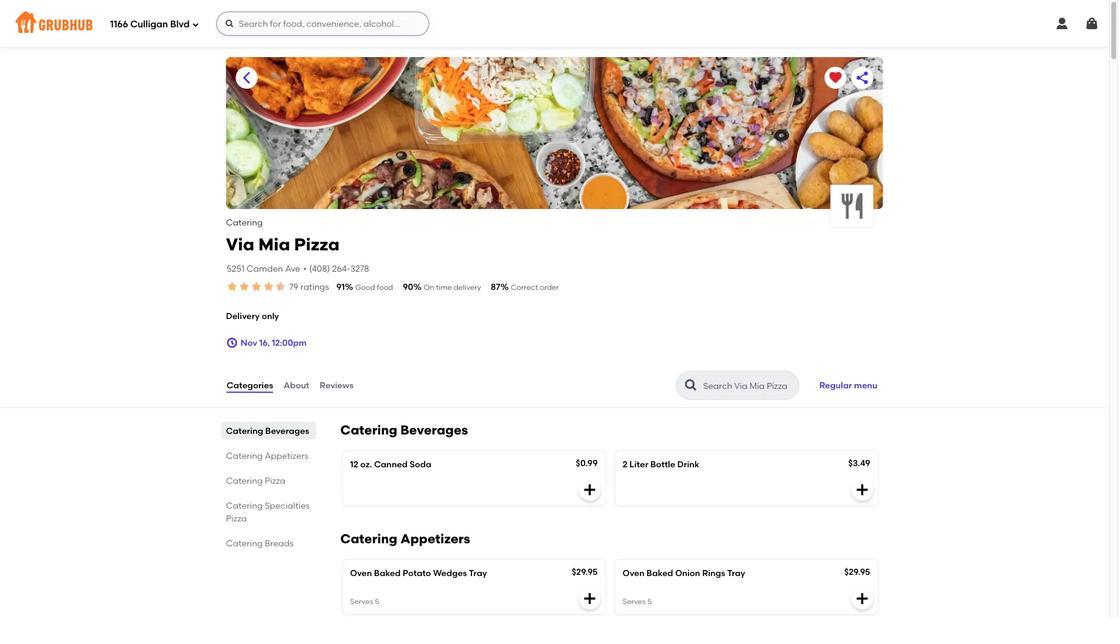 Task type: vqa. For each thing, say whether or not it's contained in the screenshot.
charge
no



Task type: locate. For each thing, give the bounding box(es) containing it.
1 horizontal spatial serves
[[623, 598, 646, 607]]

serves 5
[[350, 598, 379, 607], [623, 598, 652, 607]]

culligan
[[130, 19, 168, 30]]

catering beverages
[[340, 423, 468, 439], [226, 426, 309, 436]]

0 horizontal spatial catering beverages
[[226, 426, 309, 436]]

1 horizontal spatial appetizers
[[401, 532, 470, 547]]

ratings
[[301, 282, 329, 292]]

oven left onion
[[623, 569, 645, 579]]

5 for potato
[[375, 598, 379, 607]]

reviews
[[320, 381, 354, 391]]

blvd
[[170, 19, 190, 30]]

0 horizontal spatial tray
[[469, 569, 487, 579]]

pizza for mia
[[294, 234, 340, 255]]

2 oven from the left
[[623, 569, 645, 579]]

via mia pizza logo image
[[831, 185, 874, 228]]

2 horizontal spatial pizza
[[294, 234, 340, 255]]

2 5 from the left
[[648, 598, 652, 607]]

1 horizontal spatial pizza
[[265, 476, 286, 486]]

tray
[[469, 569, 487, 579], [727, 569, 746, 579]]

1 vertical spatial pizza
[[265, 476, 286, 486]]

catering beverages up canned
[[340, 423, 468, 439]]

appetizers up wedges
[[401, 532, 470, 547]]

wedges
[[433, 569, 467, 579]]

87
[[491, 282, 501, 292]]

0 vertical spatial pizza
[[294, 234, 340, 255]]

catering
[[226, 218, 263, 228], [340, 423, 398, 439], [226, 426, 263, 436], [226, 451, 263, 461], [226, 476, 263, 486], [226, 501, 263, 511], [340, 532, 398, 547], [226, 539, 263, 549]]

search icon image
[[684, 379, 699, 393]]

only
[[262, 311, 279, 322]]

serves 5 down oven baked onion rings tray
[[623, 598, 652, 607]]

regular
[[820, 381, 852, 391]]

via
[[226, 234, 254, 255]]

serves 5 down oven baked potato wedges tray
[[350, 598, 379, 607]]

0 horizontal spatial pizza
[[226, 514, 247, 524]]

1 oven from the left
[[350, 569, 372, 579]]

baked left potato
[[374, 569, 401, 579]]

pizza for specialties
[[226, 514, 247, 524]]

2 vertical spatial pizza
[[226, 514, 247, 524]]

tray right rings at the bottom of the page
[[727, 569, 746, 579]]

share icon image
[[855, 71, 870, 85]]

oven
[[350, 569, 372, 579], [623, 569, 645, 579]]

about
[[284, 381, 309, 391]]

catering beverages up catering appetizers tab
[[226, 426, 309, 436]]

12:00pm
[[272, 338, 307, 348]]

90
[[403, 282, 413, 292]]

baked left onion
[[647, 569, 673, 579]]

serves 5 for oven baked potato wedges tray
[[350, 598, 379, 607]]

via mia pizza
[[226, 234, 340, 255]]

1 $29.95 from the left
[[572, 568, 598, 578]]

nov
[[241, 338, 257, 348]]

1 horizontal spatial catering appetizers
[[340, 532, 470, 547]]

star icon image
[[226, 281, 238, 293], [238, 281, 250, 293], [250, 281, 263, 293], [263, 281, 275, 293], [275, 281, 287, 293], [275, 281, 287, 293]]

catering breads tab
[[226, 537, 311, 550]]

pizza inside catering specialties pizza
[[226, 514, 247, 524]]

$29.95
[[572, 568, 598, 578], [845, 568, 870, 578]]

oven baked onion rings tray
[[623, 569, 746, 579]]

79
[[289, 282, 298, 292]]

0 horizontal spatial appetizers
[[265, 451, 309, 461]]

nov 16, 12:00pm button
[[226, 332, 307, 354]]

pizza
[[294, 234, 340, 255], [265, 476, 286, 486], [226, 514, 247, 524]]

catering beverages inside tab
[[226, 426, 309, 436]]

drink
[[678, 460, 700, 470]]

appetizers
[[265, 451, 309, 461], [401, 532, 470, 547]]

1 serves from the left
[[350, 598, 373, 607]]

pizza up catering breads
[[226, 514, 247, 524]]

2 baked from the left
[[647, 569, 673, 579]]

main navigation navigation
[[0, 0, 1109, 47]]

baked for onion
[[647, 569, 673, 579]]

1 horizontal spatial baked
[[647, 569, 673, 579]]

appetizers inside catering appetizers tab
[[265, 451, 309, 461]]

1 horizontal spatial oven
[[623, 569, 645, 579]]

mia
[[258, 234, 290, 255]]

catering appetizers up potato
[[340, 532, 470, 547]]

91
[[337, 282, 345, 292]]

2 serves 5 from the left
[[623, 598, 652, 607]]

1 vertical spatial appetizers
[[401, 532, 470, 547]]

caret left icon image
[[239, 71, 254, 85]]

oven left potato
[[350, 569, 372, 579]]

catering appetizers inside catering appetizers tab
[[226, 451, 309, 461]]

0 horizontal spatial beverages
[[265, 426, 309, 436]]

pizza down catering appetizers tab
[[265, 476, 286, 486]]

0 horizontal spatial 5
[[375, 598, 379, 607]]

catering appetizers up catering pizza tab
[[226, 451, 309, 461]]

5 down oven baked onion rings tray
[[648, 598, 652, 607]]

beverages
[[401, 423, 468, 439], [265, 426, 309, 436]]

specialties
[[265, 501, 310, 511]]

pizza up the (408)
[[294, 234, 340, 255]]

serves
[[350, 598, 373, 607], [623, 598, 646, 607]]

1 horizontal spatial tray
[[727, 569, 746, 579]]

beverages up catering appetizers tab
[[265, 426, 309, 436]]

catering appetizers tab
[[226, 450, 311, 463]]

beverages up soda
[[401, 423, 468, 439]]

5251 camden ave button
[[226, 262, 301, 276]]

correct
[[511, 283, 538, 292]]

oven baked potato wedges tray
[[350, 569, 487, 579]]

0 vertical spatial catering appetizers
[[226, 451, 309, 461]]

catering up oz.
[[340, 423, 398, 439]]

delivery only
[[226, 311, 279, 322]]

0 horizontal spatial serves 5
[[350, 598, 379, 607]]

svg image
[[1055, 16, 1070, 31], [1085, 16, 1100, 31], [583, 592, 597, 607], [855, 592, 870, 607]]

svg image
[[225, 19, 235, 29], [192, 21, 199, 28], [226, 337, 238, 349], [583, 483, 597, 498], [855, 483, 870, 498]]

food
[[377, 283, 393, 292]]

2 tray from the left
[[727, 569, 746, 579]]

0 horizontal spatial $29.95
[[572, 568, 598, 578]]

2 serves from the left
[[623, 598, 646, 607]]

(408)
[[309, 264, 330, 274]]

delivery
[[226, 311, 260, 322]]

on
[[424, 283, 434, 292]]

1 horizontal spatial serves 5
[[623, 598, 652, 607]]

saved restaurant button
[[825, 67, 847, 89]]

1 5 from the left
[[375, 598, 379, 607]]

appetizers up catering pizza tab
[[265, 451, 309, 461]]

svg image inside nov 16, 12:00pm button
[[226, 337, 238, 349]]

baked
[[374, 569, 401, 579], [647, 569, 673, 579]]

catering left breads
[[226, 539, 263, 549]]

1 horizontal spatial 5
[[648, 598, 652, 607]]

1 tray from the left
[[469, 569, 487, 579]]

0 horizontal spatial serves
[[350, 598, 373, 607]]

$0.99
[[576, 459, 598, 469]]

tray right wedges
[[469, 569, 487, 579]]

nov 16, 12:00pm
[[241, 338, 307, 348]]

0 horizontal spatial baked
[[374, 569, 401, 579]]

canned
[[374, 460, 408, 470]]

catering appetizers
[[226, 451, 309, 461], [340, 532, 470, 547]]

0 horizontal spatial catering appetizers
[[226, 451, 309, 461]]

1 vertical spatial catering appetizers
[[340, 532, 470, 547]]

1 baked from the left
[[374, 569, 401, 579]]

5 down oven baked potato wedges tray
[[375, 598, 379, 607]]

0 horizontal spatial oven
[[350, 569, 372, 579]]

regular menu button
[[814, 373, 883, 399]]

time
[[436, 283, 452, 292]]

catering down catering pizza
[[226, 501, 263, 511]]

5
[[375, 598, 379, 607], [648, 598, 652, 607]]

delivery
[[454, 283, 481, 292]]

1 horizontal spatial $29.95
[[845, 568, 870, 578]]

1 serves 5 from the left
[[350, 598, 379, 607]]

2 $29.95 from the left
[[845, 568, 870, 578]]

soda
[[410, 460, 432, 470]]

0 vertical spatial appetizers
[[265, 451, 309, 461]]

1166 culligan blvd
[[110, 19, 190, 30]]



Task type: describe. For each thing, give the bounding box(es) containing it.
12
[[350, 460, 358, 470]]

catering down catering appetizers tab
[[226, 476, 263, 486]]

2
[[623, 460, 628, 470]]

5251 camden ave • (408) 264-3278
[[227, 264, 369, 274]]

1 horizontal spatial catering beverages
[[340, 423, 468, 439]]

bottle
[[651, 460, 676, 470]]

good food
[[355, 283, 393, 292]]

liter
[[630, 460, 649, 470]]

catering pizza
[[226, 476, 286, 486]]

$3.49
[[849, 459, 870, 469]]

serves 5 for oven baked onion rings tray
[[623, 598, 652, 607]]

catering inside catering specialties pizza
[[226, 501, 263, 511]]

on time delivery
[[424, 283, 481, 292]]

beverages inside tab
[[265, 426, 309, 436]]

potato
[[403, 569, 431, 579]]

catering beverages tab
[[226, 425, 311, 438]]

saved restaurant image
[[829, 71, 843, 85]]

baked for potato
[[374, 569, 401, 579]]

•
[[303, 264, 307, 274]]

reviews button
[[319, 364, 354, 408]]

(408) 264-3278 button
[[309, 263, 369, 275]]

camden
[[247, 264, 283, 274]]

5251
[[227, 264, 245, 274]]

pizza inside tab
[[265, 476, 286, 486]]

onion
[[675, 569, 700, 579]]

order
[[540, 283, 559, 292]]

tray for oven baked potato wedges tray
[[469, 569, 487, 579]]

ave
[[285, 264, 300, 274]]

menu
[[854, 381, 878, 391]]

rings
[[703, 569, 726, 579]]

catering specialties pizza tab
[[226, 500, 311, 525]]

2 liter bottle drink
[[623, 460, 700, 470]]

catering up catering appetizers tab
[[226, 426, 263, 436]]

$29.95 for oven baked onion rings tray
[[845, 568, 870, 578]]

79 ratings
[[289, 282, 329, 292]]

1166
[[110, 19, 128, 30]]

catering up catering pizza
[[226, 451, 263, 461]]

catering up via
[[226, 218, 263, 228]]

Search Via Mia Pizza search field
[[702, 380, 795, 392]]

Search for food, convenience, alcohol... search field
[[216, 12, 429, 36]]

catering breads
[[226, 539, 294, 549]]

tray for oven baked onion rings tray
[[727, 569, 746, 579]]

catering specialties pizza
[[226, 501, 310, 524]]

categories
[[227, 381, 273, 391]]

$29.95 for oven baked potato wedges tray
[[572, 568, 598, 578]]

good
[[355, 283, 375, 292]]

correct order
[[511, 283, 559, 292]]

regular menu
[[820, 381, 878, 391]]

264-
[[332, 264, 350, 274]]

serves for oven baked onion rings tray
[[623, 598, 646, 607]]

oven for oven baked potato wedges tray
[[350, 569, 372, 579]]

serves for oven baked potato wedges tray
[[350, 598, 373, 607]]

catering up oven baked potato wedges tray
[[340, 532, 398, 547]]

5 for onion
[[648, 598, 652, 607]]

oz.
[[360, 460, 372, 470]]

oven for oven baked onion rings tray
[[623, 569, 645, 579]]

1 horizontal spatial beverages
[[401, 423, 468, 439]]

12 oz. canned soda
[[350, 460, 432, 470]]

catering pizza tab
[[226, 475, 311, 488]]

16,
[[259, 338, 270, 348]]

categories button
[[226, 364, 274, 408]]

3278
[[350, 264, 369, 274]]

about button
[[283, 364, 310, 408]]

breads
[[265, 539, 294, 549]]



